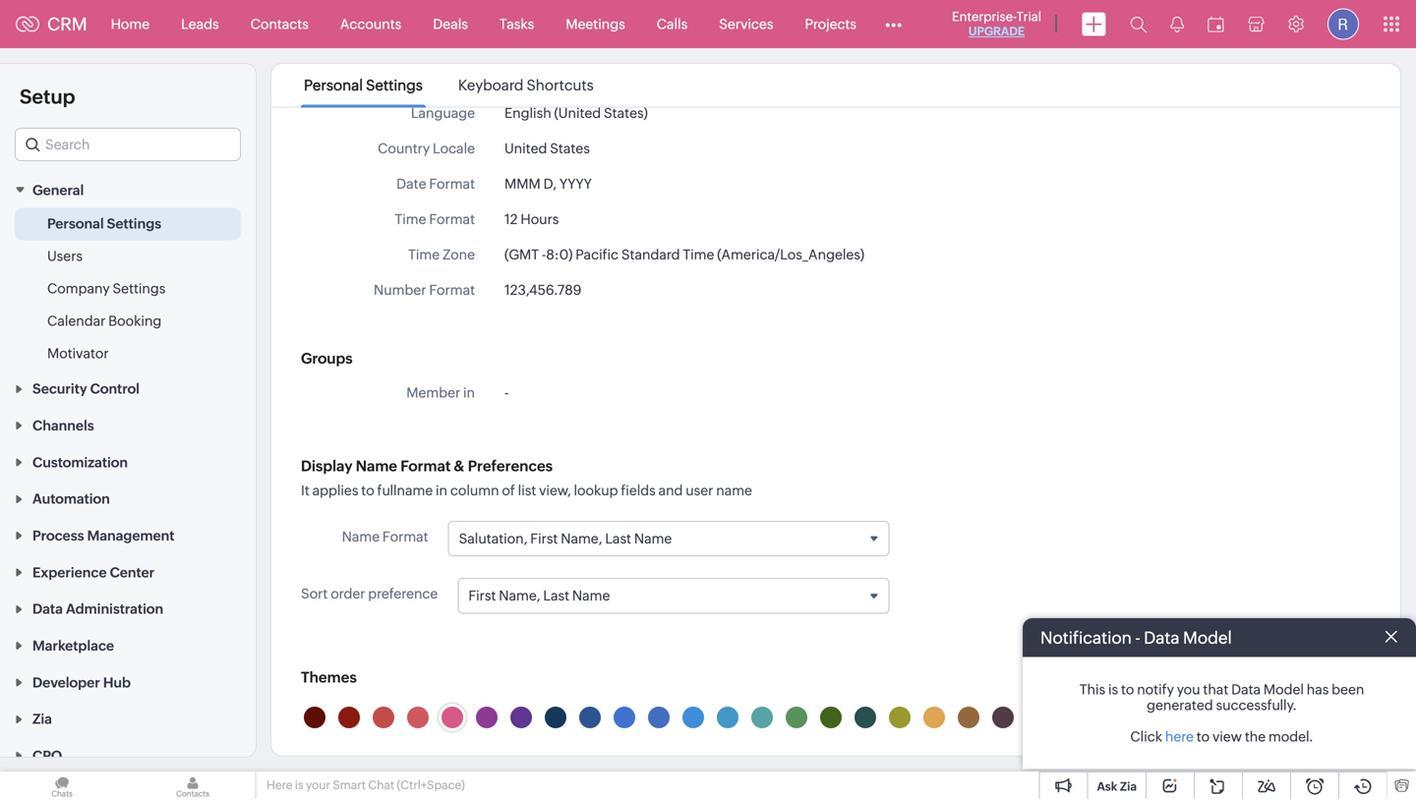 Task type: vqa. For each thing, say whether or not it's contained in the screenshot.
nov within Chanay Jacob Simon Chanay (Sample) Josephine Darakjy (Sample) $ 55,000.00 Nov 29, 2023
no



Task type: locate. For each thing, give the bounding box(es) containing it.
1 horizontal spatial to
[[1121, 682, 1135, 698]]

0 horizontal spatial data
[[32, 602, 63, 618]]

d,
[[544, 176, 557, 192]]

automation button
[[0, 480, 256, 517]]

leads
[[181, 16, 219, 32]]

name, down salutation,
[[499, 589, 541, 604]]

crm
[[47, 14, 87, 34]]

1 vertical spatial name,
[[499, 589, 541, 604]]

1 vertical spatial to
[[1121, 682, 1135, 698]]

0 vertical spatial zia
[[32, 712, 52, 728]]

is
[[1109, 682, 1119, 698], [295, 779, 304, 792]]

Other Modules field
[[873, 8, 915, 40]]

ask zia
[[1097, 781, 1137, 794]]

name down applies
[[342, 529, 380, 545]]

format for number format
[[429, 282, 475, 298]]

0 horizontal spatial to
[[361, 483, 375, 499]]

format inside display name format & preferences it applies to fullname in column of list view, lookup fields and user name
[[401, 458, 451, 475]]

personal settings link down accounts
[[301, 77, 426, 94]]

data up notify
[[1144, 629, 1180, 648]]

first down view,
[[531, 531, 558, 547]]

zia right the ask
[[1120, 781, 1137, 794]]

accounts
[[340, 16, 402, 32]]

data right that on the bottom
[[1232, 682, 1261, 698]]

to left notify
[[1121, 682, 1135, 698]]

personal settings inside general region
[[47, 216, 161, 232]]

- right the (gmt
[[542, 247, 546, 263]]

enterprise-
[[952, 9, 1017, 24]]

name, down lookup
[[561, 531, 603, 547]]

1 horizontal spatial is
[[1109, 682, 1119, 698]]

2 horizontal spatial -
[[1136, 629, 1141, 648]]

1 vertical spatial -
[[505, 385, 509, 401]]

is for here
[[295, 779, 304, 792]]

(ctrl+space)
[[397, 779, 465, 792]]

signals element
[[1159, 0, 1196, 48]]

display
[[301, 458, 353, 475]]

logo image
[[16, 16, 39, 32]]

0 vertical spatial settings
[[366, 77, 423, 94]]

administration
[[66, 602, 163, 618]]

None field
[[15, 128, 241, 161]]

preferences
[[468, 458, 553, 475]]

format for name format
[[383, 529, 429, 545]]

is for this
[[1109, 682, 1119, 698]]

1 vertical spatial first
[[469, 589, 496, 604]]

(america/los_angeles)
[[717, 247, 865, 263]]

format up fullname
[[401, 458, 451, 475]]

0 vertical spatial first
[[531, 531, 558, 547]]

process
[[32, 528, 84, 544]]

name
[[356, 458, 397, 475], [342, 529, 380, 545], [634, 531, 672, 547], [572, 589, 610, 604]]

view
[[1213, 729, 1243, 745]]

1 vertical spatial model
[[1264, 682, 1304, 698]]

fullname
[[377, 483, 433, 499]]

0 vertical spatial in
[[463, 385, 475, 401]]

number
[[374, 282, 426, 298]]

is inside this is to notify you that data model has been generated successfully.
[[1109, 682, 1119, 698]]

name up fullname
[[356, 458, 397, 475]]

0 vertical spatial personal settings link
[[301, 77, 426, 94]]

0 vertical spatial last
[[605, 531, 632, 547]]

has
[[1307, 682, 1329, 698]]

format down fullname
[[383, 529, 429, 545]]

home
[[111, 16, 150, 32]]

personal settings down accounts
[[304, 77, 423, 94]]

2 vertical spatial -
[[1136, 629, 1141, 648]]

format down locale
[[429, 176, 475, 192]]

model
[[1183, 629, 1232, 648], [1264, 682, 1304, 698]]

name,
[[561, 531, 603, 547], [499, 589, 541, 604]]

contacts
[[250, 16, 309, 32]]

locale
[[433, 141, 475, 156]]

0 horizontal spatial last
[[543, 589, 570, 604]]

0 vertical spatial -
[[542, 247, 546, 263]]

themes
[[301, 669, 357, 687]]

1 vertical spatial is
[[295, 779, 304, 792]]

0 vertical spatial name,
[[561, 531, 603, 547]]

0 vertical spatial personal settings
[[304, 77, 423, 94]]

settings for company settings link
[[113, 281, 166, 296]]

personal down accounts
[[304, 77, 363, 94]]

0 horizontal spatial personal settings link
[[47, 214, 161, 233]]

personal settings link down the general dropdown button
[[47, 214, 161, 233]]

1 horizontal spatial in
[[463, 385, 475, 401]]

2 vertical spatial settings
[[113, 281, 166, 296]]

lookup
[[574, 483, 618, 499]]

projects
[[805, 16, 857, 32]]

contacts link
[[235, 0, 324, 48]]

personal settings link inside general region
[[47, 214, 161, 233]]

1 vertical spatial personal
[[47, 216, 104, 232]]

zone
[[443, 247, 475, 263]]

data down experience
[[32, 602, 63, 618]]

developer
[[32, 675, 100, 691]]

chat
[[368, 779, 395, 792]]

deals
[[433, 16, 468, 32]]

calls
[[657, 16, 688, 32]]

last down salutation, first name, last name
[[543, 589, 570, 604]]

0 vertical spatial model
[[1183, 629, 1232, 648]]

model left has
[[1264, 682, 1304, 698]]

time
[[395, 212, 426, 227], [408, 247, 440, 263], [683, 247, 715, 263]]

personal up users
[[47, 216, 104, 232]]

states)
[[604, 105, 648, 121]]

model up that on the bottom
[[1183, 629, 1232, 648]]

1 horizontal spatial -
[[542, 247, 546, 263]]

2 horizontal spatial data
[[1232, 682, 1261, 698]]

0 horizontal spatial model
[[1183, 629, 1232, 648]]

0 vertical spatial is
[[1109, 682, 1119, 698]]

settings up booking
[[113, 281, 166, 296]]

1 horizontal spatial personal settings link
[[301, 77, 426, 94]]

display name format & preferences it applies to fullname in column of list view, lookup fields and user name
[[301, 458, 753, 499]]

zia up cpq
[[32, 712, 52, 728]]

time format
[[395, 212, 475, 227]]

profile image
[[1328, 8, 1360, 40]]

services link
[[704, 0, 789, 48]]

first down salutation,
[[469, 589, 496, 604]]

(gmt
[[505, 247, 539, 263]]

crm link
[[16, 14, 87, 34]]

order
[[331, 587, 365, 602]]

here
[[1166, 729, 1194, 745]]

english
[[505, 105, 552, 121]]

time down date
[[395, 212, 426, 227]]

in left column
[[436, 483, 448, 499]]

in
[[463, 385, 475, 401], [436, 483, 448, 499]]

signals image
[[1171, 16, 1184, 32]]

list
[[286, 64, 612, 107]]

1 vertical spatial settings
[[107, 216, 161, 232]]

salutation,
[[459, 531, 528, 547]]

company settings link
[[47, 279, 166, 298]]

1 horizontal spatial personal
[[304, 77, 363, 94]]

format for date format
[[429, 176, 475, 192]]

mmm
[[505, 176, 541, 192]]

1 horizontal spatial model
[[1264, 682, 1304, 698]]

&
[[454, 458, 465, 475]]

last down the fields
[[605, 531, 632, 547]]

1 horizontal spatial last
[[605, 531, 632, 547]]

users
[[47, 248, 83, 264]]

data inside dropdown button
[[32, 602, 63, 618]]

2 vertical spatial to
[[1197, 729, 1210, 745]]

to right applies
[[361, 483, 375, 499]]

12 hours
[[505, 212, 559, 227]]

personal settings
[[304, 77, 423, 94], [47, 216, 161, 232]]

generated
[[1147, 698, 1214, 714]]

click here to view the model.
[[1131, 729, 1314, 745]]

company
[[47, 281, 110, 296]]

1 vertical spatial personal settings
[[47, 216, 161, 232]]

0 horizontal spatial name,
[[499, 589, 541, 604]]

0 horizontal spatial is
[[295, 779, 304, 792]]

2 horizontal spatial to
[[1197, 729, 1210, 745]]

name format
[[342, 529, 429, 545]]

Salutation, First Name, Last Name field
[[449, 522, 889, 556]]

chats image
[[0, 772, 124, 800]]

is left your
[[295, 779, 304, 792]]

calendar booking link
[[47, 311, 162, 331]]

setup
[[20, 86, 75, 108]]

last
[[605, 531, 632, 547], [543, 589, 570, 604]]

1 vertical spatial personal settings link
[[47, 214, 161, 233]]

keyboard shortcuts link
[[455, 77, 597, 94]]

1 vertical spatial data
[[1144, 629, 1180, 648]]

groups
[[301, 350, 353, 367]]

0 vertical spatial to
[[361, 483, 375, 499]]

center
[[110, 565, 155, 581]]

- right notification
[[1136, 629, 1141, 648]]

and
[[659, 483, 683, 499]]

1 horizontal spatial zia
[[1120, 781, 1137, 794]]

general
[[32, 182, 84, 198]]

to right here "link"
[[1197, 729, 1210, 745]]

1 vertical spatial in
[[436, 483, 448, 499]]

settings for personal settings link in the general region
[[107, 216, 161, 232]]

0 horizontal spatial personal settings
[[47, 216, 161, 232]]

to for this is to notify you that data model has been generated successfully.
[[1121, 682, 1135, 698]]

- right member in
[[505, 385, 509, 401]]

settings up language
[[366, 77, 423, 94]]

format down zone
[[429, 282, 475, 298]]

0 horizontal spatial in
[[436, 483, 448, 499]]

model inside this is to notify you that data model has been generated successfully.
[[1264, 682, 1304, 698]]

0 horizontal spatial zia
[[32, 712, 52, 728]]

cpq button
[[0, 738, 256, 774]]

is right the this
[[1109, 682, 1119, 698]]

this
[[1080, 682, 1106, 698]]

1 vertical spatial zia
[[1120, 781, 1137, 794]]

time left zone
[[408, 247, 440, 263]]

0 vertical spatial data
[[32, 602, 63, 618]]

format up zone
[[429, 212, 475, 227]]

2 vertical spatial data
[[1232, 682, 1261, 698]]

in right member
[[463, 385, 475, 401]]

1 vertical spatial last
[[543, 589, 570, 604]]

this is to notify you that data model has been generated successfully.
[[1080, 682, 1365, 714]]

company settings
[[47, 281, 166, 296]]

settings down the general dropdown button
[[107, 216, 161, 232]]

member
[[407, 385, 461, 401]]

to inside this is to notify you that data model has been generated successfully.
[[1121, 682, 1135, 698]]

pacific
[[576, 247, 619, 263]]

settings inside list
[[366, 77, 423, 94]]

personal settings down the general dropdown button
[[47, 216, 161, 232]]

contacts image
[[131, 772, 255, 800]]

united
[[505, 141, 547, 156]]

to for click here to view the model.
[[1197, 729, 1210, 745]]

time right standard
[[683, 247, 715, 263]]

1 horizontal spatial personal settings
[[304, 77, 423, 94]]

marketplace button
[[0, 627, 256, 664]]

motivator link
[[47, 344, 109, 363]]

0 vertical spatial personal
[[304, 77, 363, 94]]

0 horizontal spatial personal
[[47, 216, 104, 232]]



Task type: describe. For each thing, give the bounding box(es) containing it.
booking
[[108, 313, 162, 329]]

name
[[716, 483, 753, 499]]

language
[[411, 105, 475, 121]]

deals link
[[417, 0, 484, 48]]

1 horizontal spatial first
[[531, 531, 558, 547]]

time for time zone
[[408, 247, 440, 263]]

been
[[1332, 682, 1365, 698]]

- for notification
[[1136, 629, 1141, 648]]

hours
[[521, 212, 559, 227]]

shortcuts
[[527, 77, 594, 94]]

model.
[[1269, 729, 1314, 745]]

(gmt -8:0) pacific standard time (america/los_angeles)
[[505, 247, 865, 263]]

profile element
[[1316, 0, 1371, 48]]

personal settings link for users link
[[47, 214, 161, 233]]

1 horizontal spatial name,
[[561, 531, 603, 547]]

here
[[267, 779, 293, 792]]

time zone
[[408, 247, 475, 263]]

country locale
[[378, 141, 475, 156]]

states
[[550, 141, 590, 156]]

control
[[90, 381, 140, 397]]

to inside display name format & preferences it applies to fullname in column of list view, lookup fields and user name
[[361, 483, 375, 499]]

personal settings link for keyboard shortcuts link
[[301, 77, 426, 94]]

customization
[[32, 455, 128, 471]]

upgrade
[[969, 25, 1025, 38]]

tasks
[[500, 16, 534, 32]]

zia button
[[0, 701, 256, 738]]

that
[[1204, 682, 1229, 698]]

process management button
[[0, 517, 256, 554]]

list containing personal settings
[[286, 64, 612, 107]]

create menu image
[[1082, 12, 1107, 36]]

notify
[[1137, 682, 1175, 698]]

(united
[[554, 105, 601, 121]]

zia inside dropdown button
[[32, 712, 52, 728]]

8:0)
[[546, 247, 573, 263]]

general region
[[0, 208, 256, 370]]

hub
[[103, 675, 131, 691]]

automation
[[32, 492, 110, 507]]

list
[[518, 483, 536, 499]]

enterprise-trial upgrade
[[952, 9, 1042, 38]]

0 horizontal spatial -
[[505, 385, 509, 401]]

accounts link
[[324, 0, 417, 48]]

number format
[[374, 282, 475, 298]]

First Name, Last Name field
[[459, 580, 889, 613]]

home link
[[95, 0, 165, 48]]

123,456.789
[[505, 282, 582, 298]]

personal inside general region
[[47, 216, 104, 232]]

successfully.
[[1216, 698, 1298, 714]]

trial
[[1017, 9, 1042, 24]]

- for (gmt
[[542, 247, 546, 263]]

meetings link
[[550, 0, 641, 48]]

1 horizontal spatial data
[[1144, 629, 1180, 648]]

experience center
[[32, 565, 155, 581]]

applies
[[312, 483, 359, 499]]

name down the fields
[[634, 531, 672, 547]]

sort
[[301, 587, 328, 602]]

experience center button
[[0, 554, 256, 591]]

column
[[450, 483, 499, 499]]

experience
[[32, 565, 107, 581]]

yyyy
[[560, 176, 592, 192]]

Search text field
[[16, 129, 240, 160]]

format for time format
[[429, 212, 475, 227]]

you
[[1177, 682, 1201, 698]]

security control button
[[0, 370, 256, 407]]

notification - data model
[[1041, 629, 1232, 648]]

mmm d, yyyy
[[505, 176, 592, 192]]

developer hub
[[32, 675, 131, 691]]

country
[[378, 141, 430, 156]]

date
[[397, 176, 426, 192]]

cpq
[[32, 749, 62, 764]]

calendar image
[[1208, 16, 1225, 32]]

channels
[[32, 418, 94, 434]]

calendar
[[47, 313, 106, 329]]

customization button
[[0, 444, 256, 480]]

marketplace
[[32, 639, 114, 654]]

name down salutation, first name, last name
[[572, 589, 610, 604]]

user
[[686, 483, 714, 499]]

meetings
[[566, 16, 625, 32]]

search element
[[1119, 0, 1159, 48]]

users link
[[47, 246, 83, 266]]

here link
[[1166, 729, 1194, 745]]

preference
[[368, 587, 438, 602]]

data administration
[[32, 602, 163, 618]]

create menu element
[[1070, 0, 1119, 48]]

data administration button
[[0, 591, 256, 627]]

name inside display name format & preferences it applies to fullname in column of list view, lookup fields and user name
[[356, 458, 397, 475]]

leads link
[[165, 0, 235, 48]]

member in
[[407, 385, 475, 401]]

smart
[[333, 779, 366, 792]]

click
[[1131, 729, 1163, 745]]

0 horizontal spatial first
[[469, 589, 496, 604]]

data inside this is to notify you that data model has been generated successfully.
[[1232, 682, 1261, 698]]

in inside display name format & preferences it applies to fullname in column of list view, lookup fields and user name
[[436, 483, 448, 499]]

personal inside list
[[304, 77, 363, 94]]

search image
[[1130, 16, 1147, 32]]

management
[[87, 528, 175, 544]]

here is your smart chat (ctrl+space)
[[267, 779, 465, 792]]

12
[[505, 212, 518, 227]]

standard
[[622, 247, 680, 263]]

time for time format
[[395, 212, 426, 227]]



